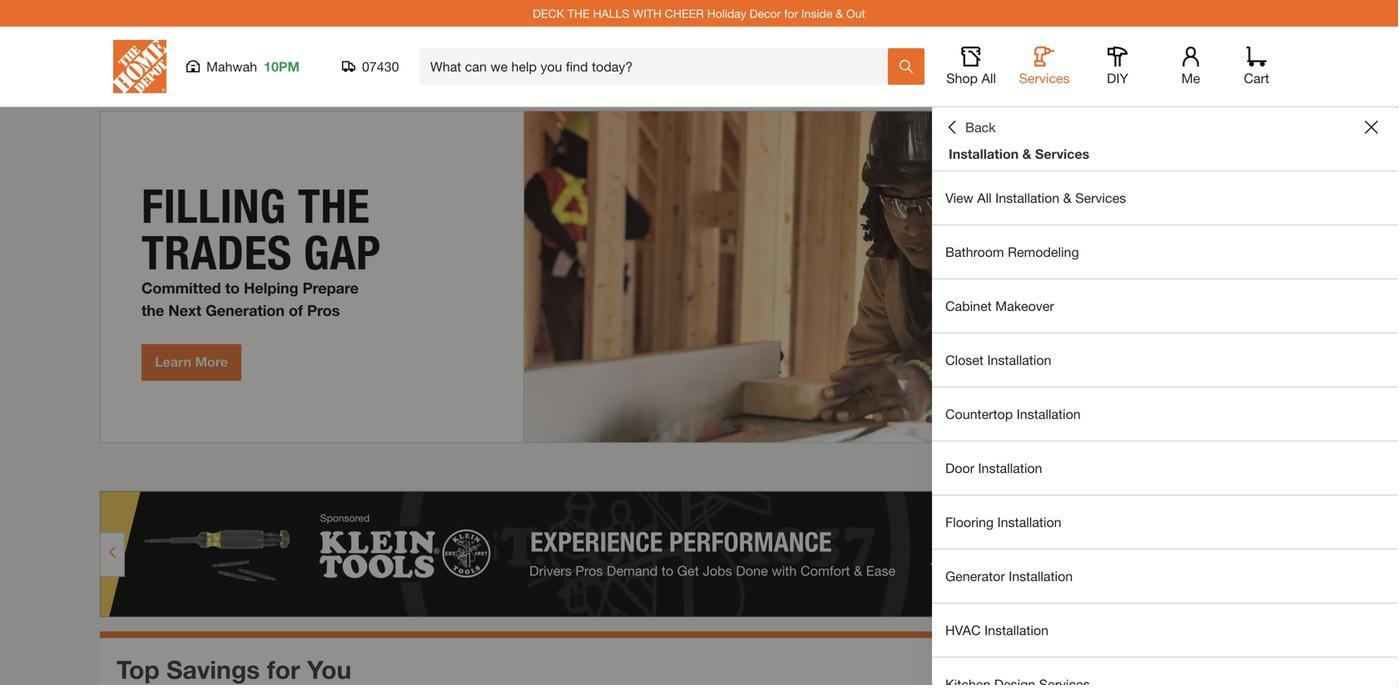 Task type: describe. For each thing, give the bounding box(es) containing it.
services button
[[1018, 47, 1071, 87]]

1 vertical spatial services
[[1035, 146, 1090, 162]]

the
[[568, 6, 590, 20]]

countertop installation link
[[932, 388, 1398, 441]]

deck the halls with cheer holiday decor for inside & out link
[[533, 6, 865, 20]]

hvac
[[946, 623, 981, 639]]

cart link
[[1239, 47, 1275, 87]]

0 horizontal spatial for
[[267, 655, 300, 685]]

image for filling the trades gap committed to helping prepare  the next generation of pros image
[[100, 111, 1298, 444]]

back button
[[946, 119, 996, 136]]

cabinet
[[946, 298, 992, 314]]

deck the halls with cheer holiday decor for inside & out
[[533, 6, 865, 20]]

all for shop
[[982, 70, 996, 86]]

generator
[[946, 569, 1005, 585]]

decor
[[750, 6, 781, 20]]

1 horizontal spatial for
[[784, 6, 798, 20]]

cabinet makeover
[[946, 298, 1054, 314]]

shop all
[[946, 70, 996, 86]]

mahwah 10pm
[[206, 59, 300, 74]]

07430
[[362, 59, 399, 74]]

me
[[1182, 70, 1200, 86]]

feedback link image
[[1376, 281, 1398, 371]]

flooring installation link
[[932, 496, 1398, 549]]

top savings for you
[[117, 655, 352, 685]]

all for view
[[977, 190, 992, 206]]

shop all button
[[945, 47, 998, 87]]

installation & services
[[949, 146, 1090, 162]]

closet installation link
[[932, 334, 1398, 387]]

generator installation link
[[932, 550, 1398, 603]]

diy button
[[1091, 47, 1144, 87]]

hvac installation
[[946, 623, 1049, 639]]

remodeling
[[1008, 244, 1079, 260]]

bathroom remodeling
[[946, 244, 1079, 260]]

installation for generator
[[1009, 569, 1073, 585]]



Task type: vqa. For each thing, say whether or not it's contained in the screenshot.
deck the halls with cheer holiday decor for inside & out "link"
yes



Task type: locate. For each thing, give the bounding box(es) containing it.
countertop installation
[[946, 407, 1081, 422]]

0 vertical spatial &
[[836, 6, 843, 20]]

1 vertical spatial all
[[977, 190, 992, 206]]

makeover
[[996, 298, 1054, 314]]

1 vertical spatial for
[[267, 655, 300, 685]]

shop
[[946, 70, 978, 86]]

07430 button
[[342, 58, 400, 75]]

services inside menu
[[1076, 190, 1126, 206]]

installation inside 'link'
[[998, 515, 1062, 531]]

door
[[946, 461, 975, 477]]

What can we help you find today? search field
[[430, 49, 887, 84]]

& up remodeling
[[1063, 190, 1072, 206]]

all
[[982, 70, 996, 86], [977, 190, 992, 206]]

cheer
[[665, 6, 704, 20]]

installation for closet
[[987, 353, 1052, 368]]

all right view on the top of the page
[[977, 190, 992, 206]]

for
[[784, 6, 798, 20], [267, 655, 300, 685]]

installation up the generator installation
[[998, 515, 1062, 531]]

back
[[966, 119, 996, 135]]

diy
[[1107, 70, 1129, 86]]

mahwah
[[206, 59, 257, 74]]

installation for flooring
[[998, 515, 1062, 531]]

0 vertical spatial services
[[1019, 70, 1070, 86]]

flooring
[[946, 515, 994, 531]]

0 horizontal spatial &
[[836, 6, 843, 20]]

10pm
[[264, 59, 300, 74]]

all inside menu
[[977, 190, 992, 206]]

you
[[307, 655, 352, 685]]

1 vertical spatial &
[[1023, 146, 1032, 162]]

all inside button
[[982, 70, 996, 86]]

drawer close image
[[1365, 121, 1378, 134]]

hvac installation link
[[932, 604, 1398, 658]]

installation down the installation & services
[[996, 190, 1060, 206]]

closet
[[946, 353, 984, 368]]

services inside button
[[1019, 70, 1070, 86]]

& left 'out' at top right
[[836, 6, 843, 20]]

installation for hvac
[[985, 623, 1049, 639]]

0 vertical spatial for
[[784, 6, 798, 20]]

for left inside
[[784, 6, 798, 20]]

services up view all installation & services
[[1035, 146, 1090, 162]]

savings
[[166, 655, 260, 685]]

inside
[[802, 6, 833, 20]]

view all installation & services
[[946, 190, 1126, 206]]

&
[[836, 6, 843, 20], [1023, 146, 1032, 162], [1063, 190, 1072, 206]]

1 horizontal spatial &
[[1023, 146, 1032, 162]]

door installation link
[[932, 442, 1398, 495]]

services up remodeling
[[1076, 190, 1126, 206]]

services
[[1019, 70, 1070, 86], [1035, 146, 1090, 162], [1076, 190, 1126, 206]]

0 vertical spatial all
[[982, 70, 996, 86]]

cart
[[1244, 70, 1270, 86]]

deck
[[533, 6, 564, 20]]

installation for countertop
[[1017, 407, 1081, 422]]

installation down flooring installation
[[1009, 569, 1073, 585]]

me button
[[1164, 47, 1218, 87]]

bathroom remodeling link
[[932, 226, 1398, 279]]

view all installation & services link
[[932, 171, 1398, 225]]

installation for door
[[978, 461, 1042, 477]]

services left diy
[[1019, 70, 1070, 86]]

installation
[[949, 146, 1019, 162], [996, 190, 1060, 206], [987, 353, 1052, 368], [1017, 407, 1081, 422], [978, 461, 1042, 477], [998, 515, 1062, 531], [1009, 569, 1073, 585], [985, 623, 1049, 639]]

2 vertical spatial &
[[1063, 190, 1072, 206]]

halls
[[593, 6, 630, 20]]

out
[[846, 6, 865, 20]]

generator installation
[[946, 569, 1073, 585]]

& up view all installation & services
[[1023, 146, 1032, 162]]

countertop
[[946, 407, 1013, 422]]

installation right countertop on the right of page
[[1017, 407, 1081, 422]]

menu containing view all installation & services
[[932, 171, 1398, 686]]

installation right door
[[978, 461, 1042, 477]]

with
[[633, 6, 662, 20]]

bathroom
[[946, 244, 1004, 260]]

flooring installation
[[946, 515, 1065, 531]]

installation down makeover
[[987, 353, 1052, 368]]

holiday
[[707, 6, 747, 20]]

menu
[[932, 171, 1398, 686]]

for left you
[[267, 655, 300, 685]]

the home depot logo image
[[113, 40, 166, 93]]

closet installation
[[946, 353, 1052, 368]]

top
[[117, 655, 160, 685]]

door installation
[[946, 461, 1042, 477]]

all right shop
[[982, 70, 996, 86]]

2 horizontal spatial &
[[1063, 190, 1072, 206]]

installation down back at the right top
[[949, 146, 1019, 162]]

cabinet makeover link
[[932, 280, 1398, 333]]

& inside menu
[[1063, 190, 1072, 206]]

view
[[946, 190, 974, 206]]

2 vertical spatial services
[[1076, 190, 1126, 206]]

installation right hvac
[[985, 623, 1049, 639]]



